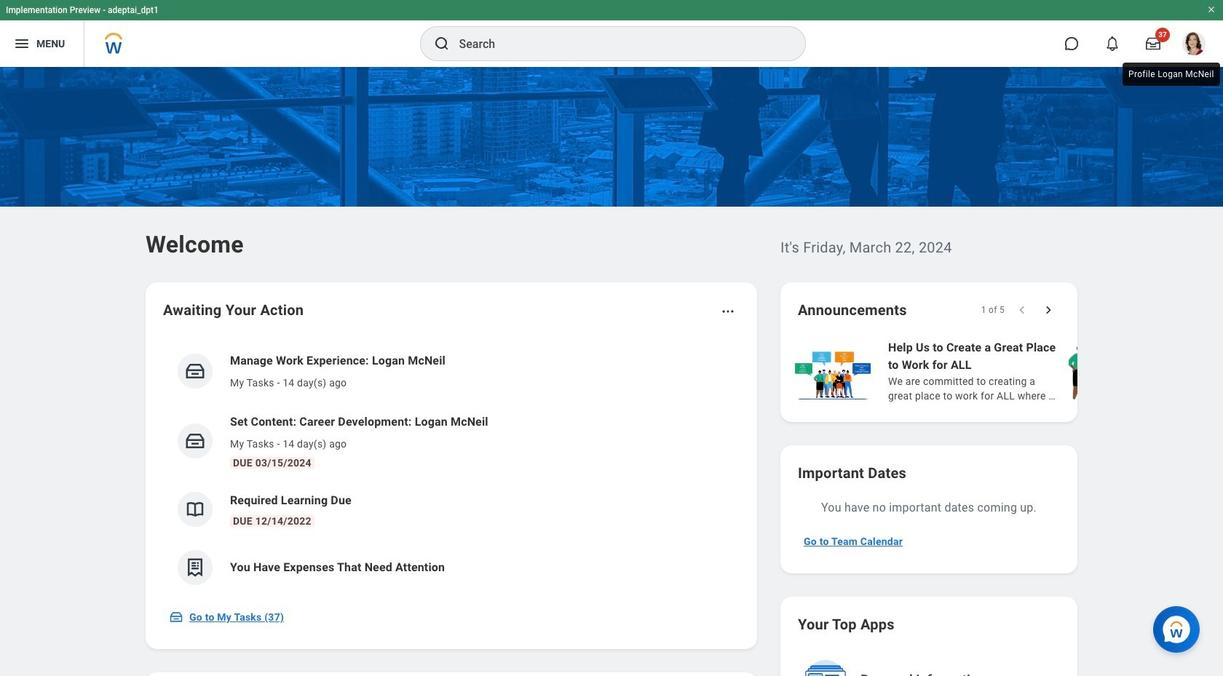 Task type: vqa. For each thing, say whether or not it's contained in the screenshot.
close environment banner icon
yes



Task type: describe. For each thing, give the bounding box(es) containing it.
search image
[[433, 35, 451, 52]]

chevron right small image
[[1042, 303, 1056, 318]]

notifications large image
[[1106, 36, 1120, 51]]

profile logan mcneil image
[[1183, 32, 1206, 58]]

2 inbox image from the top
[[184, 431, 206, 452]]

0 horizontal spatial list
[[163, 341, 740, 597]]

inbox image
[[169, 610, 184, 625]]

justify image
[[13, 35, 31, 52]]

Search Workday  search field
[[459, 28, 775, 60]]

1 horizontal spatial list
[[793, 338, 1224, 405]]



Task type: locate. For each thing, give the bounding box(es) containing it.
list
[[793, 338, 1224, 405], [163, 341, 740, 597]]

main content
[[0, 67, 1224, 677]]

1 inbox image from the top
[[184, 361, 206, 382]]

inbox large image
[[1147, 36, 1161, 51]]

close environment banner image
[[1208, 5, 1217, 14]]

0 vertical spatial inbox image
[[184, 361, 206, 382]]

tooltip
[[1120, 60, 1224, 89]]

status
[[982, 305, 1005, 316]]

book open image
[[184, 499, 206, 521]]

inbox image
[[184, 361, 206, 382], [184, 431, 206, 452]]

1 vertical spatial inbox image
[[184, 431, 206, 452]]

banner
[[0, 0, 1224, 67]]

dashboard expenses image
[[184, 557, 206, 579]]

related actions image
[[721, 305, 736, 319]]

chevron left small image
[[1015, 303, 1030, 318]]



